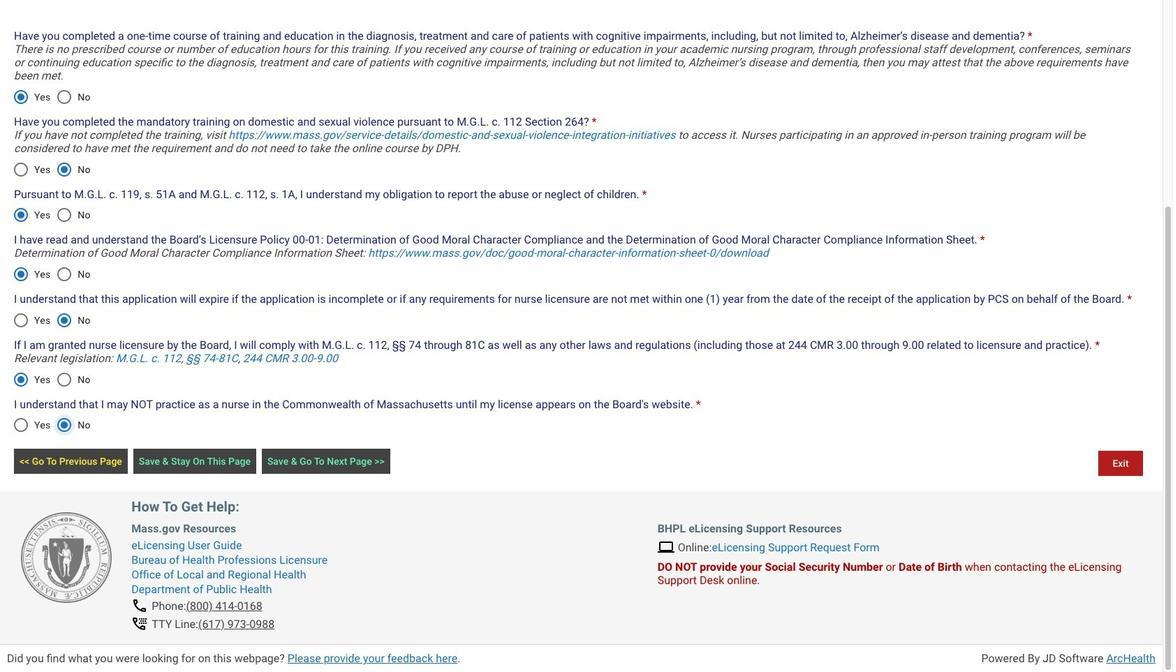 Task type: locate. For each thing, give the bounding box(es) containing it.
4 option group from the top
[[6, 258, 98, 291]]

6 option group from the top
[[6, 363, 98, 396]]

3 option group from the top
[[6, 199, 98, 232]]

option group
[[6, 80, 98, 114], [6, 153, 98, 186], [6, 199, 98, 232], [6, 258, 98, 291], [6, 304, 98, 337], [6, 363, 98, 396], [6, 409, 98, 442]]

massachusetts state seal image
[[21, 513, 112, 604]]



Task type: vqa. For each thing, say whether or not it's contained in the screenshot.
the middle no color image
no



Task type: describe. For each thing, give the bounding box(es) containing it.
5 option group from the top
[[6, 304, 98, 337]]

7 option group from the top
[[6, 409, 98, 442]]

1 option group from the top
[[6, 80, 98, 114]]

2 option group from the top
[[6, 153, 98, 186]]



